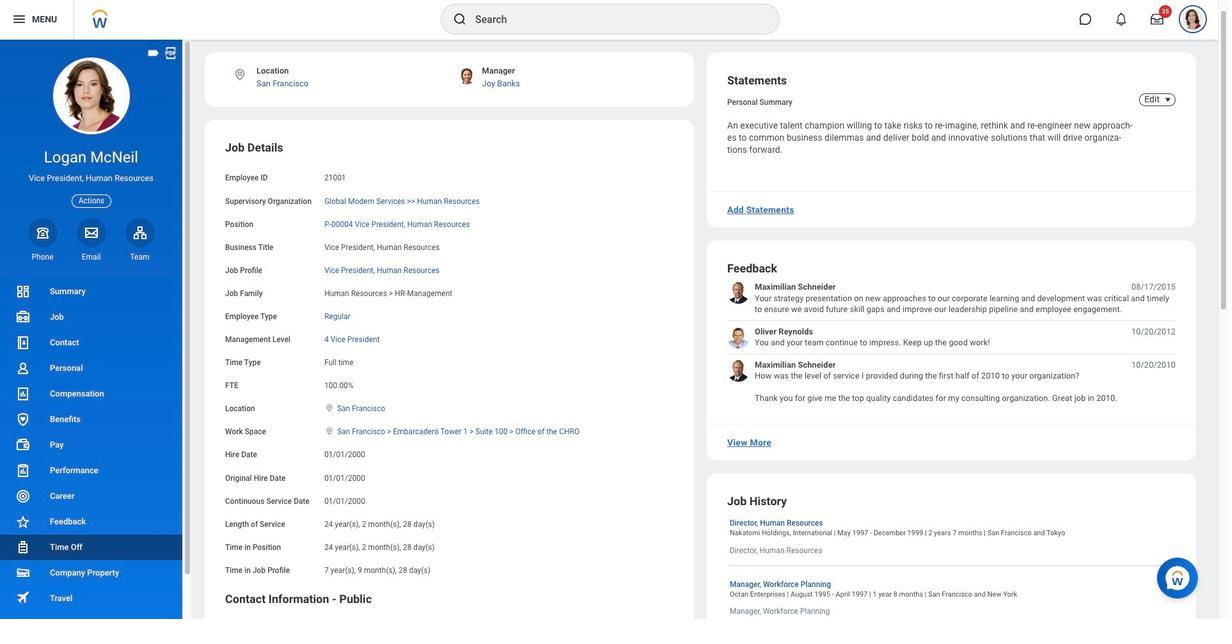 Task type: describe. For each thing, give the bounding box(es) containing it.
location image
[[325, 427, 335, 436]]

tag image
[[147, 46, 161, 60]]

inbox large image
[[1151, 13, 1164, 26]]

view printable version (pdf) image
[[164, 46, 178, 60]]

feedback image
[[15, 515, 31, 530]]

personal image
[[15, 361, 31, 376]]

caret down image
[[1161, 95, 1176, 105]]

0 horizontal spatial location image
[[233, 68, 247, 82]]

1 horizontal spatial list
[[728, 282, 1176, 404]]

employee's photo (oliver reynolds) image
[[728, 326, 750, 349]]

navigation pane region
[[0, 40, 192, 620]]

notifications large image
[[1116, 13, 1128, 26]]

personal summary element
[[728, 95, 793, 107]]

search image
[[452, 12, 468, 27]]

mail image
[[84, 225, 99, 240]]

pay image
[[15, 438, 31, 453]]

justify image
[[12, 12, 27, 27]]

full time element
[[325, 356, 354, 367]]

phone logan mcneil element
[[28, 252, 57, 262]]

team logan mcneil element
[[125, 252, 155, 262]]

travel image
[[15, 590, 31, 606]]

career image
[[15, 489, 31, 504]]

company property image
[[15, 566, 31, 581]]

phone image
[[34, 225, 52, 240]]

1 employee's photo (maximilian schneider) image from the top
[[728, 282, 750, 304]]

performance image
[[15, 463, 31, 479]]

list inside navigation pane region
[[0, 279, 182, 620]]



Task type: vqa. For each thing, say whether or not it's contained in the screenshot.
2nd "cell" from the right
no



Task type: locate. For each thing, give the bounding box(es) containing it.
employee's photo (maximilian schneider) image down employee's photo (oliver reynolds)
[[728, 359, 750, 382]]

1 vertical spatial location image
[[325, 404, 335, 413]]

2 employee's photo (maximilian schneider) image from the top
[[728, 359, 750, 382]]

benefits image
[[15, 412, 31, 428]]

summary image
[[15, 284, 31, 300]]

compensation image
[[15, 387, 31, 402]]

view team image
[[132, 225, 148, 240]]

employee's photo (maximilian schneider) image up employee's photo (oliver reynolds)
[[728, 282, 750, 304]]

group
[[225, 140, 674, 577]]

contact image
[[15, 335, 31, 351]]

email logan mcneil element
[[76, 252, 106, 262]]

list
[[0, 279, 182, 620], [728, 282, 1176, 404]]

0 vertical spatial employee's photo (maximilian schneider) image
[[728, 282, 750, 304]]

location image
[[233, 68, 247, 82], [325, 404, 335, 413]]

employee's photo (maximilian schneider) image
[[728, 282, 750, 304], [728, 359, 750, 382]]

profile logan mcneil image
[[1183, 9, 1204, 32]]

0 horizontal spatial list
[[0, 279, 182, 620]]

Search Workday  search field
[[476, 5, 753, 33]]

banner
[[0, 0, 1219, 40]]

job image
[[15, 310, 31, 325]]

1 horizontal spatial location image
[[325, 404, 335, 413]]

time off image
[[15, 540, 31, 556]]

0 vertical spatial location image
[[233, 68, 247, 82]]

1 vertical spatial employee's photo (maximilian schneider) image
[[728, 359, 750, 382]]



